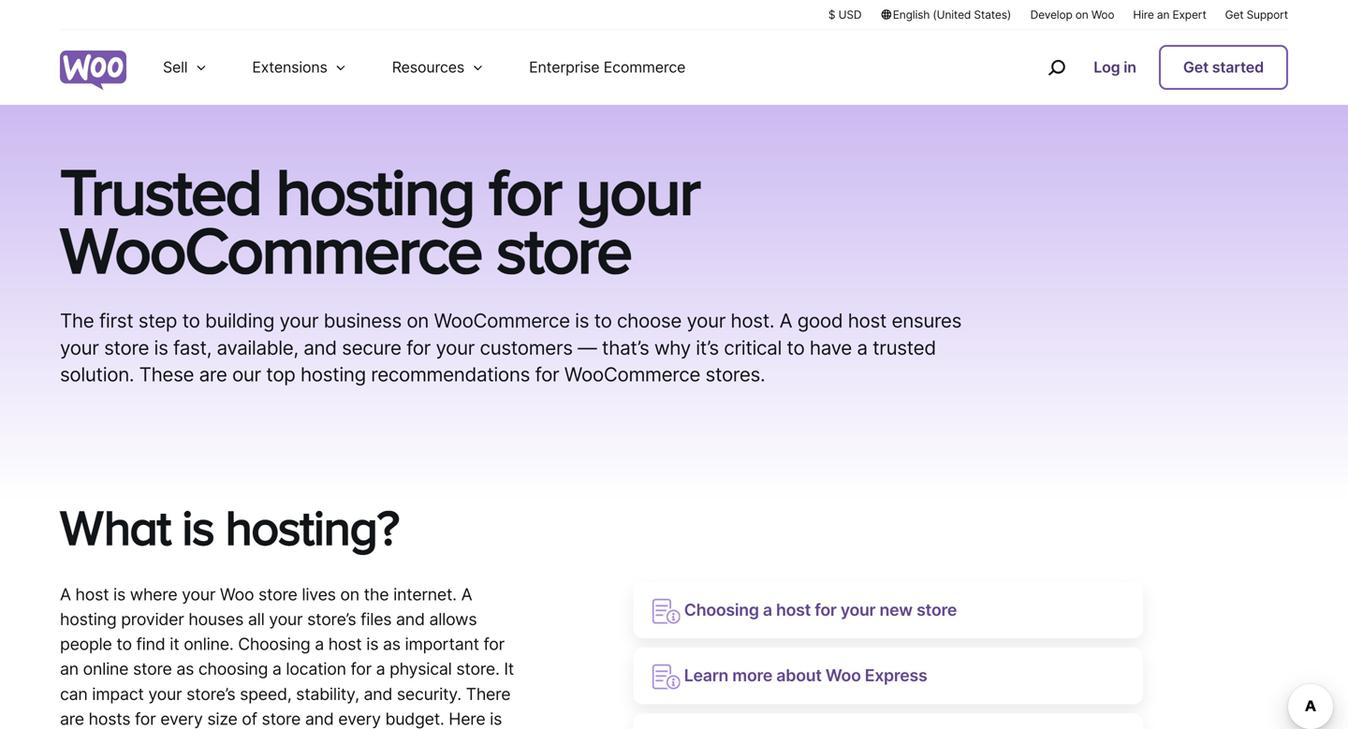 Task type: vqa. For each thing, say whether or not it's contained in the screenshot.
"hosting" in TRUSTED HOSTING FOR YOUR WOOCOMMERCE STORE
yes



Task type: locate. For each thing, give the bounding box(es) containing it.
your inside trusted hosting for your woocommerce store
[[576, 154, 699, 227]]

internet.
[[393, 585, 457, 605]]

building
[[205, 309, 274, 332]]

2 vertical spatial woo
[[826, 666, 861, 686]]

to inside a host is where your woo store lives on the internet. a hosting provider houses all your store's files and allows people to find it online. choosing a host is as important for an online store as choosing a location for a physical store. it can impact your store's speed, stability, and security. there are hosts for every size of store and every budget. he
[[116, 634, 132, 655]]

is down files
[[366, 634, 378, 655]]

woo inside a host is where your woo store lives on the internet. a hosting provider houses all your store's files and allows people to find it online. choosing a host is as important for an online store as choosing a location for a physical store. it can impact your store's speed, stability, and security. there are hosts for every size of store and every budget. he
[[220, 585, 254, 605]]

trusted
[[60, 154, 261, 227]]

1 vertical spatial on
[[407, 309, 429, 332]]

0 horizontal spatial woo
[[220, 585, 254, 605]]

as down it
[[176, 659, 194, 679]]

$
[[828, 8, 836, 22]]

these
[[139, 363, 194, 386]]

choose
[[617, 309, 682, 332]]

security.
[[397, 684, 461, 704]]

host inside choosing a host for your new store link
[[776, 600, 811, 620]]

store's down lives
[[307, 609, 356, 630]]

hosting inside trusted hosting for your woocommerce store
[[276, 154, 474, 227]]

extensions
[[252, 58, 327, 76]]

0 vertical spatial get
[[1225, 8, 1244, 22]]

choosing right more information link image at the bottom
[[684, 600, 759, 620]]

a up speed,
[[272, 659, 281, 679]]

as
[[383, 634, 400, 655], [176, 659, 194, 679]]

woocommerce up customers
[[434, 309, 570, 332]]

english
[[893, 8, 930, 22]]

host up about
[[776, 600, 811, 620]]

are down can on the left bottom of page
[[60, 709, 84, 729]]

0 horizontal spatial choosing
[[238, 634, 310, 655]]

woocommerce inside trusted hosting for your woocommerce store
[[60, 213, 482, 286]]

0 horizontal spatial are
[[60, 709, 84, 729]]

hosting
[[276, 154, 474, 227], [300, 363, 366, 386], [60, 609, 117, 630]]

a up allows
[[461, 585, 472, 605]]

0 vertical spatial choosing
[[684, 600, 759, 620]]

support
[[1247, 8, 1288, 22]]

hosting?
[[225, 499, 399, 555]]

a left physical
[[376, 659, 385, 679]]

1 horizontal spatial store's
[[307, 609, 356, 630]]

and down stability,
[[305, 709, 334, 729]]

for inside trusted hosting for your woocommerce store
[[489, 154, 561, 227]]

an right hire
[[1157, 8, 1170, 22]]

1 vertical spatial hosting
[[300, 363, 366, 386]]

0 horizontal spatial on
[[340, 585, 359, 605]]

0 vertical spatial hosting
[[276, 154, 474, 227]]

get left started
[[1183, 58, 1209, 76]]

step
[[138, 309, 177, 332]]

1 vertical spatial woo
[[220, 585, 254, 605]]

a right have
[[857, 336, 868, 359]]

choosing a host for your new store link
[[633, 582, 1143, 639]]

1 horizontal spatial every
[[338, 709, 381, 729]]

secure
[[342, 336, 401, 359]]

of
[[242, 709, 257, 729]]

where
[[130, 585, 177, 605]]

enterprise ecommerce link
[[507, 30, 708, 105]]

a up more
[[763, 600, 772, 620]]

host up have
[[848, 309, 887, 332]]

on left the
[[340, 585, 359, 605]]

get inside service navigation menu element
[[1183, 58, 1209, 76]]

1 every from the left
[[160, 709, 203, 729]]

find
[[136, 634, 165, 655]]

on inside the first step to building your business on woocommerce is to choose your host. a good host ensures your store is fast, available, and secure for your customers — that's why it's critical to have a trusted solution. these are our top hosting recommendations for woocommerce stores.
[[407, 309, 429, 332]]

it
[[170, 634, 179, 655]]

a host is where your woo store lives on the internet. a hosting provider houses all your store's files and allows people to find it online. choosing a host is as important for an online store as choosing a location for a physical store. it can impact your store's speed, stability, and security. there are hosts for every size of store and every budget. he
[[60, 585, 514, 729]]

and down internet. at bottom
[[396, 609, 425, 630]]

it's
[[696, 336, 719, 359]]

0 vertical spatial woocommerce
[[60, 213, 482, 286]]

resources button
[[370, 30, 507, 105]]

woocommerce
[[60, 213, 482, 286], [434, 309, 570, 332]]

1 horizontal spatial as
[[383, 634, 400, 655]]

woocommerce stores.
[[564, 363, 765, 386]]

get left support on the top of page
[[1225, 8, 1244, 22]]

impact
[[92, 684, 144, 704]]

1 horizontal spatial are
[[199, 363, 227, 386]]

1 vertical spatial choosing
[[238, 634, 310, 655]]

0 horizontal spatial store's
[[186, 684, 235, 704]]

a up people
[[60, 585, 71, 605]]

on right the develop
[[1076, 8, 1089, 22]]

online.
[[184, 634, 234, 655]]

0 vertical spatial as
[[383, 634, 400, 655]]

woocommerce up building
[[60, 213, 482, 286]]

trusted hosting for your woocommerce store
[[60, 154, 699, 286]]

as down files
[[383, 634, 400, 655]]

and inside the first step to building your business on woocommerce is to choose your host. a good host ensures your store is fast, available, and secure for your customers — that's why it's critical to have a trusted solution. these are our top hosting recommendations for woocommerce stores.
[[304, 336, 337, 359]]

are
[[199, 363, 227, 386], [60, 709, 84, 729]]

a
[[780, 309, 792, 332], [60, 585, 71, 605], [461, 585, 472, 605]]

in
[[1124, 58, 1136, 76]]

to
[[182, 309, 200, 332], [594, 309, 612, 332], [787, 336, 805, 359], [116, 634, 132, 655]]

a right "host."
[[780, 309, 792, 332]]

choosing down all
[[238, 634, 310, 655]]

on
[[1076, 8, 1089, 22], [407, 309, 429, 332], [340, 585, 359, 605]]

learn
[[684, 666, 729, 686]]

usd
[[839, 8, 862, 22]]

1 horizontal spatial an
[[1157, 8, 1170, 22]]

develop on woo link
[[1030, 7, 1114, 22]]

more information link image
[[652, 664, 680, 690]]

2 horizontal spatial a
[[780, 309, 792, 332]]

are left "our"
[[199, 363, 227, 386]]

the
[[60, 309, 94, 332]]

woo left hire
[[1091, 8, 1114, 22]]

your inside choosing a host for your new store link
[[841, 600, 876, 620]]

1 vertical spatial get
[[1183, 58, 1209, 76]]

woo up all
[[220, 585, 254, 605]]

2 horizontal spatial on
[[1076, 8, 1089, 22]]

0 horizontal spatial every
[[160, 709, 203, 729]]

a
[[857, 336, 868, 359], [763, 600, 772, 620], [315, 634, 324, 655], [272, 659, 281, 679], [376, 659, 385, 679]]

states)
[[974, 8, 1011, 22]]

hosting inside a host is where your woo store lives on the internet. a hosting provider houses all your store's files and allows people to find it online. choosing a host is as important for an online store as choosing a location for a physical store. it can impact your store's speed, stability, and security. there are hosts for every size of store and every budget. he
[[60, 609, 117, 630]]

and down business
[[304, 336, 337, 359]]

1 vertical spatial an
[[60, 659, 79, 679]]

an inside a host is where your woo store lives on the internet. a hosting provider houses all your store's files and allows people to find it online. choosing a host is as important for an online store as choosing a location for a physical store. it can impact your store's speed, stability, and security. there are hosts for every size of store and every budget. he
[[60, 659, 79, 679]]

every left size at the left bottom
[[160, 709, 203, 729]]

your
[[576, 154, 699, 227], [280, 309, 318, 332], [687, 309, 726, 332], [60, 336, 99, 359], [436, 336, 475, 359], [182, 585, 216, 605], [841, 600, 876, 620], [269, 609, 303, 630], [148, 684, 182, 704]]

1 vertical spatial woocommerce
[[434, 309, 570, 332]]

get started
[[1183, 58, 1264, 76]]

our
[[232, 363, 261, 386]]

on inside a host is where your woo store lives on the internet. a hosting provider houses all your store's files and allows people to find it online. choosing a host is as important for an online store as choosing a location for a physical store. it can impact your store's speed, stability, and security. there are hosts for every size of store and every budget. he
[[340, 585, 359, 605]]

more information link image
[[652, 599, 680, 624]]

choosing inside a host is where your woo store lives on the internet. a hosting provider houses all your store's files and allows people to find it online. choosing a host is as important for an online store as choosing a location for a physical store. it can impact your store's speed, stability, and security. there are hosts for every size of store and every budget. he
[[238, 634, 310, 655]]

an up can on the left bottom of page
[[60, 659, 79, 679]]

get for get started
[[1183, 58, 1209, 76]]

1 horizontal spatial on
[[407, 309, 429, 332]]

0 vertical spatial are
[[199, 363, 227, 386]]

woo
[[1091, 8, 1114, 22], [220, 585, 254, 605], [826, 666, 861, 686]]

sell
[[163, 58, 188, 76]]

2 every from the left
[[338, 709, 381, 729]]

top
[[266, 363, 295, 386]]

why
[[654, 336, 691, 359]]

every
[[160, 709, 203, 729], [338, 709, 381, 729]]

0 horizontal spatial a
[[60, 585, 71, 605]]

store's up size at the left bottom
[[186, 684, 235, 704]]

what
[[60, 499, 170, 555]]

that's
[[602, 336, 649, 359]]

store
[[496, 213, 631, 286], [104, 336, 149, 359], [258, 585, 297, 605], [917, 600, 957, 620], [133, 659, 172, 679], [262, 709, 301, 729]]

1 vertical spatial as
[[176, 659, 194, 679]]

is
[[575, 309, 589, 332], [154, 336, 168, 359], [182, 499, 214, 555], [113, 585, 125, 605], [366, 634, 378, 655]]

new
[[880, 600, 913, 620]]

0 vertical spatial woo
[[1091, 8, 1114, 22]]

1 vertical spatial are
[[60, 709, 84, 729]]

on right business
[[407, 309, 429, 332]]

hire an expert
[[1133, 8, 1206, 22]]

woo right about
[[826, 666, 861, 686]]

2 vertical spatial hosting
[[60, 609, 117, 630]]

0 horizontal spatial get
[[1183, 58, 1209, 76]]

develop on woo
[[1030, 8, 1114, 22]]

2 horizontal spatial woo
[[1091, 8, 1114, 22]]

choosing
[[684, 600, 759, 620], [238, 634, 310, 655]]

a inside the first step to building your business on woocommerce is to choose your host. a good host ensures your store is fast, available, and secure for your customers — that's why it's critical to have a trusted solution. these are our top hosting recommendations for woocommerce stores.
[[780, 309, 792, 332]]

2 vertical spatial on
[[340, 585, 359, 605]]

to left find
[[116, 634, 132, 655]]

0 horizontal spatial an
[[60, 659, 79, 679]]

what is hosting?
[[60, 499, 399, 555]]

0 vertical spatial store's
[[307, 609, 356, 630]]

every down stability,
[[338, 709, 381, 729]]

0 horizontal spatial as
[[176, 659, 194, 679]]

get
[[1225, 8, 1244, 22], [1183, 58, 1209, 76]]

host
[[848, 309, 887, 332], [75, 585, 109, 605], [776, 600, 811, 620], [328, 634, 362, 655]]

1 horizontal spatial woo
[[826, 666, 861, 686]]

resources
[[392, 58, 464, 76]]

1 horizontal spatial get
[[1225, 8, 1244, 22]]



Task type: describe. For each thing, give the bounding box(es) containing it.
allows
[[429, 609, 477, 630]]

is left where
[[113, 585, 125, 605]]

a inside the first step to building your business on woocommerce is to choose your host. a good host ensures your store is fast, available, and secure for your customers — that's why it's critical to have a trusted solution. these are our top hosting recommendations for woocommerce stores.
[[857, 336, 868, 359]]

more
[[732, 666, 773, 686]]

extensions button
[[230, 30, 370, 105]]

woocommerce image
[[60, 51, 126, 90]]

fast,
[[173, 336, 212, 359]]

choosing a host for your new store
[[680, 600, 957, 620]]

english (united states) button
[[880, 7, 1012, 22]]

is up —
[[575, 309, 589, 332]]

it
[[504, 659, 514, 679]]

available,
[[217, 336, 298, 359]]

stability,
[[296, 684, 359, 704]]

enterprise
[[529, 58, 600, 76]]

host.
[[731, 309, 774, 332]]

hosts
[[89, 709, 130, 729]]

houses
[[189, 609, 244, 630]]

and up budget.
[[364, 684, 392, 704]]

0 vertical spatial an
[[1157, 8, 1170, 22]]

log
[[1094, 58, 1120, 76]]

to left have
[[787, 336, 805, 359]]

enterprise ecommerce
[[529, 58, 686, 76]]

store inside the first step to building your business on woocommerce is to choose your host. a good host ensures your store is fast, available, and secure for your customers — that's why it's critical to have a trusted solution. these are our top hosting recommendations for woocommerce stores.
[[104, 336, 149, 359]]

online
[[83, 659, 129, 679]]

to up —
[[594, 309, 612, 332]]

business
[[324, 309, 402, 332]]

hire an expert link
[[1133, 7, 1206, 22]]

$ usd button
[[828, 7, 862, 22]]

hosting inside the first step to building your business on woocommerce is to choose your host. a good host ensures your store is fast, available, and secure for your customers — that's why it's critical to have a trusted solution. these are our top hosting recommendations for woocommerce stores.
[[300, 363, 366, 386]]

are inside a host is where your woo store lives on the internet. a hosting provider houses all your store's files and allows people to find it online. choosing a host is as important for an online store as choosing a location for a physical store. it can impact your store's speed, stability, and security. there are hosts for every size of store and every budget. he
[[60, 709, 84, 729]]

are inside the first step to building your business on woocommerce is to choose your host. a good host ensures your store is fast, available, and secure for your customers — that's why it's critical to have a trusted solution. these are our top hosting recommendations for woocommerce stores.
[[199, 363, 227, 386]]

host inside the first step to building your business on woocommerce is to choose your host. a good host ensures your store is fast, available, and secure for your customers — that's why it's critical to have a trusted solution. these are our top hosting recommendations for woocommerce stores.
[[848, 309, 887, 332]]

$ usd
[[828, 8, 862, 22]]

customers
[[480, 336, 573, 359]]

hire
[[1133, 8, 1154, 22]]

is right what
[[182, 499, 214, 555]]

good
[[797, 309, 843, 332]]

a inside choosing a host for your new store link
[[763, 600, 772, 620]]

critical
[[724, 336, 782, 359]]

service navigation menu element
[[1008, 37, 1288, 98]]

host up people
[[75, 585, 109, 605]]

a up location
[[315, 634, 324, 655]]

to up fast,
[[182, 309, 200, 332]]

physical
[[390, 659, 452, 679]]

1 vertical spatial store's
[[186, 684, 235, 704]]

ensures
[[892, 309, 962, 332]]

all
[[248, 609, 265, 630]]

store inside trusted hosting for your woocommerce store
[[496, 213, 631, 286]]

express
[[865, 666, 927, 686]]

0 vertical spatial on
[[1076, 8, 1089, 22]]

can
[[60, 684, 88, 704]]

log in
[[1094, 58, 1136, 76]]

(united
[[933, 8, 971, 22]]

is down "step"
[[154, 336, 168, 359]]

started
[[1212, 58, 1264, 76]]

solution.
[[60, 363, 134, 386]]

get support link
[[1225, 7, 1288, 22]]

ecommerce
[[604, 58, 686, 76]]

woocommerce inside the first step to building your business on woocommerce is to choose your host. a good host ensures your store is fast, available, and secure for your customers — that's why it's critical to have a trusted solution. these are our top hosting recommendations for woocommerce stores.
[[434, 309, 570, 332]]

—
[[578, 336, 597, 359]]

choosing
[[198, 659, 268, 679]]

english (united states)
[[893, 8, 1011, 22]]

learn more about woo express link
[[633, 648, 1143, 705]]

lives
[[302, 585, 336, 605]]

get for get support
[[1225, 8, 1244, 22]]

host up location
[[328, 634, 362, 655]]

log in link
[[1086, 47, 1144, 88]]

the
[[364, 585, 389, 605]]

there
[[466, 684, 511, 704]]

develop
[[1030, 8, 1073, 22]]

location
[[286, 659, 346, 679]]

get support
[[1225, 8, 1288, 22]]

1 horizontal spatial a
[[461, 585, 472, 605]]

trusted
[[873, 336, 936, 359]]

about
[[776, 666, 822, 686]]

expert
[[1173, 8, 1206, 22]]

important
[[405, 634, 479, 655]]

store.
[[456, 659, 500, 679]]

1 horizontal spatial choosing
[[684, 600, 759, 620]]

provider
[[121, 609, 184, 630]]

first
[[99, 309, 133, 332]]

get started link
[[1159, 45, 1288, 90]]

budget.
[[385, 709, 444, 729]]

sell button
[[140, 30, 230, 105]]

speed,
[[240, 684, 292, 704]]

learn more about woo express
[[680, 666, 927, 686]]

size
[[207, 709, 237, 729]]

people
[[60, 634, 112, 655]]

the first step to building your business on woocommerce is to choose your host. a good host ensures your store is fast, available, and secure for your customers — that's why it's critical to have a trusted solution. these are our top hosting recommendations for woocommerce stores.
[[60, 309, 962, 386]]

search image
[[1041, 52, 1071, 82]]

files
[[361, 609, 392, 630]]



